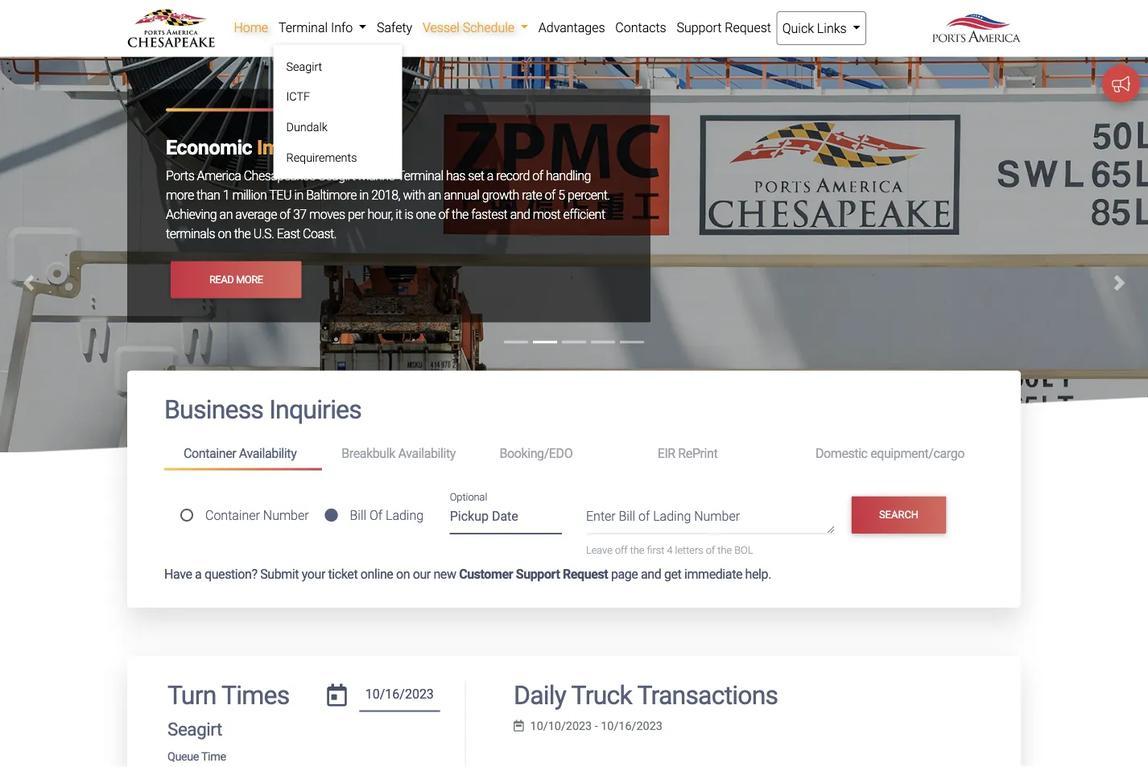 Task type: describe. For each thing, give the bounding box(es) containing it.
help.
[[745, 567, 771, 582]]

5
[[558, 188, 565, 203]]

breakbulk
[[342, 446, 395, 461]]

37
[[293, 207, 307, 222]]

0 vertical spatial terminal
[[279, 20, 328, 35]]

dundalk link
[[280, 112, 396, 142]]

container for container availability
[[184, 446, 236, 461]]

get
[[664, 567, 682, 582]]

container availability link
[[164, 439, 322, 471]]

0 horizontal spatial lading
[[386, 508, 424, 523]]

of right the one
[[438, 207, 449, 222]]

advantages link
[[533, 11, 610, 43]]

domestic equipment/cargo
[[816, 446, 965, 461]]

of
[[370, 508, 383, 523]]

more
[[166, 188, 194, 203]]

eir reprint link
[[638, 439, 796, 468]]

set
[[468, 168, 484, 184]]

question?
[[204, 567, 257, 582]]

main content containing business inquiries
[[115, 371, 1033, 767]]

safety link
[[372, 11, 418, 43]]

2 in from the left
[[359, 188, 369, 203]]

10/16/2023
[[601, 719, 663, 733]]

breakbulk availability link
[[322, 439, 480, 468]]

our
[[413, 567, 431, 582]]

requirements
[[286, 150, 357, 164]]

terminals
[[166, 226, 215, 241]]

of up first
[[639, 509, 650, 524]]

read
[[209, 274, 234, 286]]

enter bill of lading number
[[586, 509, 740, 524]]

2 vertical spatial seagirt
[[167, 719, 222, 740]]

most
[[533, 207, 561, 222]]

container for container number
[[205, 508, 260, 523]]

growth
[[482, 188, 519, 203]]

bol
[[735, 544, 753, 556]]

truck
[[571, 681, 632, 711]]

has
[[446, 168, 465, 184]]

customer
[[459, 567, 513, 582]]

4
[[667, 544, 673, 556]]

a inside ports america chesapeake's seagirt marine terminal has set a record of handling more than 1 million teu in baltimore in 2018,                         with an annual growth rate of 5 percent. achieving an average of 37 moves per hour, it is one of the fastest and most efficient terminals on the u.s. east coast.
[[487, 168, 493, 184]]

business
[[164, 395, 263, 425]]

vessel schedule
[[423, 20, 518, 35]]

booking/edo
[[500, 446, 573, 461]]

contacts
[[615, 20, 667, 35]]

quick links link
[[776, 11, 866, 45]]

ticket
[[328, 567, 358, 582]]

on inside ports america chesapeake's seagirt marine terminal has set a record of handling more than 1 million teu in baltimore in 2018,                         with an annual growth rate of 5 percent. achieving an average of 37 moves per hour, it is one of the fastest and most efficient terminals on the u.s. east coast.
[[218, 226, 231, 241]]

rate
[[522, 188, 542, 203]]

page
[[611, 567, 638, 582]]

times
[[221, 681, 289, 711]]

1 in from the left
[[294, 188, 303, 203]]

with
[[403, 188, 425, 203]]

breakbulk availability
[[342, 446, 456, 461]]

efficient
[[563, 207, 605, 222]]

have
[[164, 567, 192, 582]]

of right letters on the right of the page
[[706, 544, 715, 556]]

leave
[[586, 544, 613, 556]]

the left bol
[[718, 544, 732, 556]]

ports america chesapeake's seagirt marine terminal has set a record of handling more than 1 million teu in baltimore in 2018,                         with an annual growth rate of 5 percent. achieving an average of 37 moves per hour, it is one of the fastest and most efficient terminals on the u.s. east coast.
[[166, 168, 610, 241]]

0 horizontal spatial bill
[[350, 508, 366, 523]]

calendar day image
[[327, 684, 347, 706]]

dundalk
[[286, 120, 328, 134]]

terminal info link
[[273, 11, 372, 43]]

quick
[[782, 21, 814, 36]]

10/10/2023
[[530, 719, 592, 733]]

reprint
[[678, 446, 718, 461]]

new
[[434, 567, 456, 582]]

achieving
[[166, 207, 217, 222]]

online
[[361, 567, 393, 582]]

enter
[[586, 509, 616, 524]]

Optional text field
[[450, 503, 562, 535]]

availability for breakbulk availability
[[398, 446, 456, 461]]

requirements link
[[280, 142, 396, 173]]

teu
[[269, 188, 291, 203]]

queue
[[167, 750, 199, 764]]

marine
[[358, 168, 395, 184]]

turn
[[167, 681, 216, 711]]

moves
[[309, 207, 345, 222]]

is
[[405, 207, 413, 222]]

annual
[[444, 188, 479, 203]]

time
[[201, 750, 226, 764]]

calendar week image
[[514, 721, 524, 732]]

0 vertical spatial support
[[677, 20, 722, 35]]

percent.
[[568, 188, 610, 203]]

eir reprint
[[658, 446, 718, 461]]

vessel
[[423, 20, 460, 35]]

10/10/2023 - 10/16/2023
[[530, 719, 663, 733]]



Task type: vqa. For each thing, say whether or not it's contained in the screenshot.
second 5/23/2023 from the right
no



Task type: locate. For each thing, give the bounding box(es) containing it.
bill of lading
[[350, 508, 424, 523]]

1 horizontal spatial support
[[677, 20, 722, 35]]

terminal inside ports america chesapeake's seagirt marine terminal has set a record of handling more than 1 million teu in baltimore in 2018,                         with an annual growth rate of 5 percent. achieving an average of 37 moves per hour, it is one of the fastest and most efficient terminals on the u.s. east coast.
[[397, 168, 443, 184]]

terminal left info
[[279, 20, 328, 35]]

per
[[348, 207, 365, 222]]

advantages
[[539, 20, 605, 35]]

1 horizontal spatial request
[[725, 20, 771, 35]]

1 vertical spatial support
[[516, 567, 560, 582]]

info
[[331, 20, 353, 35]]

of left 37
[[280, 207, 290, 222]]

daily
[[514, 681, 566, 711]]

main content
[[115, 371, 1033, 767]]

container availability
[[184, 446, 297, 461]]

support right contacts
[[677, 20, 722, 35]]

0 horizontal spatial terminal
[[279, 20, 328, 35]]

economic impact
[[166, 136, 318, 159]]

availability right the breakbulk
[[398, 446, 456, 461]]

booking/edo link
[[480, 439, 638, 468]]

america
[[197, 168, 241, 184]]

the left u.s.
[[234, 226, 251, 241]]

a
[[487, 168, 493, 184], [195, 567, 202, 582]]

0 horizontal spatial a
[[195, 567, 202, 582]]

terminal
[[279, 20, 328, 35], [397, 168, 443, 184]]

baltimore
[[306, 188, 357, 203]]

1 horizontal spatial in
[[359, 188, 369, 203]]

the right the off
[[630, 544, 645, 556]]

one
[[416, 207, 436, 222]]

on right terminals
[[218, 226, 231, 241]]

eir
[[658, 446, 675, 461]]

bill right enter
[[619, 509, 635, 524]]

it
[[396, 207, 402, 222]]

1 horizontal spatial number
[[694, 509, 740, 524]]

availability
[[239, 446, 297, 461], [398, 446, 456, 461]]

than
[[197, 188, 220, 203]]

1 vertical spatial container
[[205, 508, 260, 523]]

record
[[496, 168, 530, 184]]

2018,
[[371, 188, 400, 203]]

availability for container availability
[[239, 446, 297, 461]]

economic
[[166, 136, 252, 159]]

support request link
[[672, 11, 776, 43]]

lading right of
[[386, 508, 424, 523]]

more
[[236, 274, 263, 286]]

request
[[725, 20, 771, 35], [563, 567, 608, 582]]

terminal up with
[[397, 168, 443, 184]]

0 vertical spatial on
[[218, 226, 231, 241]]

transactions
[[637, 681, 778, 711]]

search button
[[852, 497, 946, 534]]

read more link
[[171, 261, 302, 299]]

1 availability from the left
[[239, 446, 297, 461]]

bill left of
[[350, 508, 366, 523]]

0 vertical spatial request
[[725, 20, 771, 35]]

chesapeake's
[[244, 168, 316, 184]]

schedule
[[463, 20, 515, 35]]

ports
[[166, 168, 194, 184]]

links
[[817, 21, 847, 36]]

of
[[533, 168, 543, 184], [545, 188, 556, 203], [280, 207, 290, 222], [438, 207, 449, 222], [639, 509, 650, 524], [706, 544, 715, 556]]

optional
[[450, 491, 487, 503]]

0 horizontal spatial request
[[563, 567, 608, 582]]

an
[[428, 188, 441, 203], [220, 207, 233, 222]]

1 horizontal spatial and
[[641, 567, 661, 582]]

container up question?
[[205, 508, 260, 523]]

letters
[[675, 544, 704, 556]]

Enter Bill of Lading Number text field
[[586, 507, 835, 534]]

a right have
[[195, 567, 202, 582]]

0 horizontal spatial and
[[510, 207, 530, 222]]

the down annual
[[452, 207, 468, 222]]

first
[[647, 544, 665, 556]]

million
[[232, 188, 267, 203]]

1 vertical spatial an
[[220, 207, 233, 222]]

0 vertical spatial an
[[428, 188, 441, 203]]

economic engine image
[[0, 57, 1148, 552]]

number up submit on the bottom of the page
[[263, 508, 309, 523]]

seagirt up queue time on the bottom of page
[[167, 719, 222, 740]]

and down rate
[[510, 207, 530, 222]]

1 horizontal spatial lading
[[653, 509, 691, 524]]

2 availability from the left
[[398, 446, 456, 461]]

u.s.
[[253, 226, 274, 241]]

fastest
[[471, 207, 508, 222]]

and left get
[[641, 567, 661, 582]]

0 vertical spatial container
[[184, 446, 236, 461]]

1 horizontal spatial availability
[[398, 446, 456, 461]]

1 vertical spatial a
[[195, 567, 202, 582]]

seagirt inside ports america chesapeake's seagirt marine terminal has set a record of handling more than 1 million teu in baltimore in 2018,                         with an annual growth rate of 5 percent. achieving an average of 37 moves per hour, it is one of the fastest and most efficient terminals on the u.s. east coast.
[[318, 168, 356, 184]]

equipment/cargo
[[871, 446, 965, 461]]

in right teu
[[294, 188, 303, 203]]

1
[[223, 188, 230, 203]]

container down "business"
[[184, 446, 236, 461]]

immediate
[[684, 567, 742, 582]]

seagirt up baltimore
[[318, 168, 356, 184]]

0 horizontal spatial on
[[218, 226, 231, 241]]

of left 5
[[545, 188, 556, 203]]

of up rate
[[533, 168, 543, 184]]

bill
[[350, 508, 366, 523], [619, 509, 635, 524]]

lading up 4
[[653, 509, 691, 524]]

on left 'our'
[[396, 567, 410, 582]]

0 horizontal spatial number
[[263, 508, 309, 523]]

seagirt up ictf
[[286, 60, 322, 73]]

0 horizontal spatial availability
[[239, 446, 297, 461]]

1 horizontal spatial terminal
[[397, 168, 443, 184]]

hour,
[[368, 207, 393, 222]]

request left quick
[[725, 20, 771, 35]]

an right with
[[428, 188, 441, 203]]

ictf link
[[280, 82, 396, 112]]

support request
[[677, 20, 771, 35]]

1 vertical spatial on
[[396, 567, 410, 582]]

0 vertical spatial and
[[510, 207, 530, 222]]

home link
[[229, 11, 273, 43]]

request down leave
[[563, 567, 608, 582]]

off
[[615, 544, 628, 556]]

0 vertical spatial a
[[487, 168, 493, 184]]

container inside container availability link
[[184, 446, 236, 461]]

support
[[677, 20, 722, 35], [516, 567, 560, 582]]

the
[[452, 207, 468, 222], [234, 226, 251, 241], [630, 544, 645, 556], [718, 544, 732, 556]]

availability down business inquiries
[[239, 446, 297, 461]]

home
[[234, 20, 268, 35]]

vessel schedule link
[[418, 11, 533, 43]]

0 horizontal spatial an
[[220, 207, 233, 222]]

ictf
[[286, 90, 310, 104]]

0 horizontal spatial in
[[294, 188, 303, 203]]

contacts link
[[610, 11, 672, 43]]

0 horizontal spatial support
[[516, 567, 560, 582]]

an down the '1'
[[220, 207, 233, 222]]

and inside ports america chesapeake's seagirt marine terminal has set a record of handling more than 1 million teu in baltimore in 2018,                         with an annual growth rate of 5 percent. achieving an average of 37 moves per hour, it is one of the fastest and most efficient terminals on the u.s. east coast.
[[510, 207, 530, 222]]

None text field
[[359, 681, 440, 712]]

daily truck transactions
[[514, 681, 778, 711]]

1 horizontal spatial on
[[396, 567, 410, 582]]

0 vertical spatial seagirt
[[286, 60, 322, 73]]

inquiries
[[269, 395, 362, 425]]

1 vertical spatial request
[[563, 567, 608, 582]]

-
[[595, 719, 598, 733]]

1 vertical spatial and
[[641, 567, 661, 582]]

a right set
[[487, 168, 493, 184]]

search
[[879, 509, 919, 521]]

turn times
[[167, 681, 289, 711]]

1 horizontal spatial an
[[428, 188, 441, 203]]

your
[[302, 567, 325, 582]]

1 vertical spatial seagirt
[[318, 168, 356, 184]]

domestic
[[816, 446, 868, 461]]

1 vertical spatial terminal
[[397, 168, 443, 184]]

number up bol
[[694, 509, 740, 524]]

in up the per
[[359, 188, 369, 203]]

container
[[184, 446, 236, 461], [205, 508, 260, 523]]

1 horizontal spatial bill
[[619, 509, 635, 524]]

read more
[[209, 274, 263, 286]]

impact
[[257, 136, 318, 159]]

in
[[294, 188, 303, 203], [359, 188, 369, 203]]

submit
[[260, 567, 299, 582]]

1 horizontal spatial a
[[487, 168, 493, 184]]

quick links
[[782, 21, 850, 36]]

support right 'customer'
[[516, 567, 560, 582]]

number
[[263, 508, 309, 523], [694, 509, 740, 524]]

customer support request link
[[459, 567, 608, 582]]

domestic equipment/cargo link
[[796, 439, 984, 468]]

lading
[[386, 508, 424, 523], [653, 509, 691, 524]]



